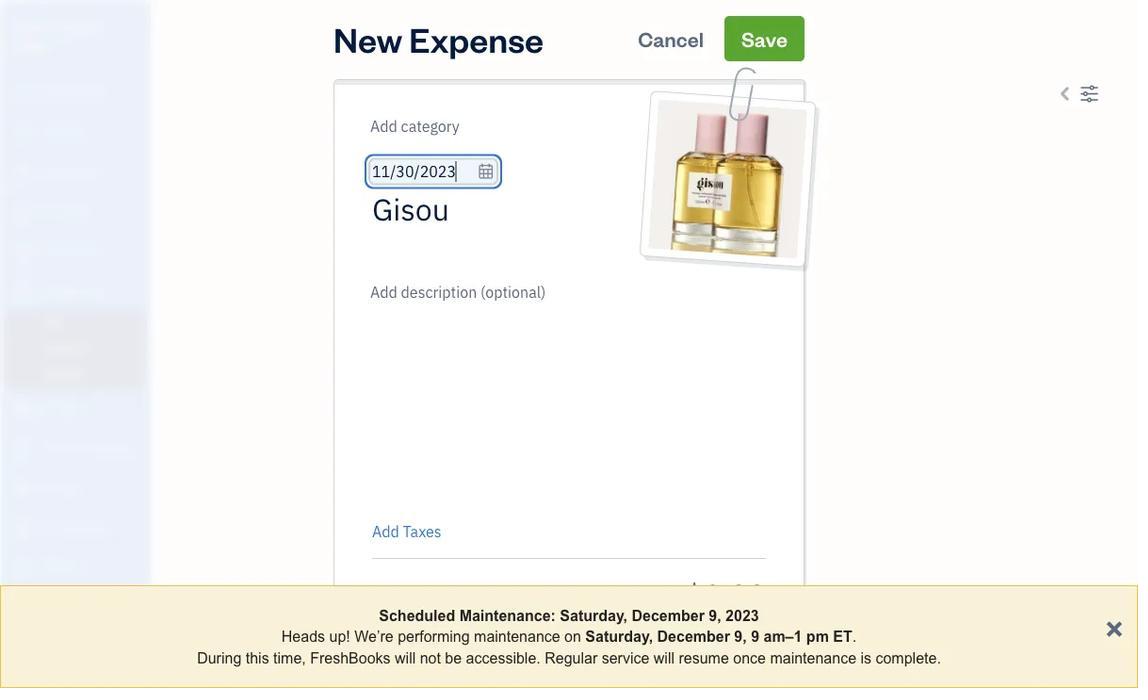 Task type: locate. For each thing, give the bounding box(es) containing it.
will
[[395, 649, 416, 666], [654, 649, 675, 666]]

saturday, up service
[[586, 628, 653, 645]]

0 horizontal spatial 9,
[[709, 607, 722, 624]]

9, left 9
[[735, 628, 747, 645]]

complete.
[[876, 649, 942, 666]]

9,
[[709, 607, 722, 624], [735, 628, 747, 645]]

accessible.
[[466, 649, 541, 666]]

0 vertical spatial december
[[632, 607, 705, 624]]

cancel
[[638, 25, 704, 52]]

1 vertical spatial december
[[658, 628, 730, 645]]

delete image
[[677, 229, 770, 255]]

report image
[[12, 558, 35, 577]]

1 vertical spatial 9,
[[735, 628, 747, 645]]

saturday,
[[560, 607, 628, 624], [586, 628, 653, 645]]

freshbooks image
[[60, 658, 90, 681]]

new expense
[[334, 16, 544, 61]]

maintenance down maintenance:
[[474, 628, 561, 645]]

pm
[[807, 628, 829, 645]]

on
[[565, 628, 582, 645]]

chevronleft image
[[1057, 82, 1076, 105]]

money image
[[12, 479, 35, 498]]

0 horizontal spatial will
[[395, 649, 416, 666]]

grand
[[372, 584, 414, 604]]

(
[[454, 584, 459, 604]]

cancel button
[[621, 16, 721, 61]]

image
[[725, 232, 770, 255]]

scheduled maintenance: saturday, december 9, 2023 heads up! we're performing maintenance on saturday, december 9, 9 am–1 pm et . during this time, freshbooks will not be accessible. regular service will resume once maintenance is complete.
[[197, 607, 942, 666]]

maintenance down "pm"
[[771, 649, 857, 666]]

1 horizontal spatial will
[[654, 649, 675, 666]]

team
[[14, 644, 44, 660]]

1 horizontal spatial maintenance
[[771, 649, 857, 666]]

resume
[[679, 649, 729, 666]]

9
[[751, 628, 760, 645]]

taxes
[[403, 522, 442, 542]]

will left not
[[395, 649, 416, 666]]

dashboard image
[[12, 84, 35, 103]]

et
[[834, 628, 853, 645]]

oranges
[[50, 17, 103, 35]]

1 vertical spatial maintenance
[[771, 649, 857, 666]]

owner
[[15, 37, 53, 53]]

total
[[417, 584, 451, 604]]

ruby
[[15, 17, 48, 35]]

9, left the 2023
[[709, 607, 722, 624]]

delete
[[677, 229, 723, 252]]

0 vertical spatial maintenance
[[474, 628, 561, 645]]

regular
[[545, 649, 598, 666]]

team members link
[[5, 636, 145, 669]]

usd
[[459, 584, 488, 604]]

saturday, up on
[[560, 607, 628, 624]]

Amount (USD) text field
[[685, 575, 766, 614]]

×
[[1106, 609, 1124, 644]]

freshbooks
[[310, 649, 391, 666]]

ruby oranges owner
[[15, 17, 103, 53]]

Merchant text field
[[372, 190, 630, 228]]

1 horizontal spatial 9,
[[735, 628, 747, 645]]

main element
[[0, 0, 198, 688]]

will right service
[[654, 649, 675, 666]]

timer image
[[12, 439, 35, 458]]

× dialog
[[0, 585, 1139, 688]]

maintenance
[[474, 628, 561, 645], [771, 649, 857, 666]]

december
[[632, 607, 705, 624], [658, 628, 730, 645]]

project image
[[12, 400, 35, 419]]

add
[[372, 522, 400, 542]]



Task type: vqa. For each thing, say whether or not it's contained in the screenshot.
the Save 'button'
yes



Task type: describe. For each thing, give the bounding box(es) containing it.
team members
[[14, 644, 96, 660]]

Date in MM/DD/YYYY format text field
[[372, 162, 495, 181]]

0 horizontal spatial maintenance
[[474, 628, 561, 645]]

scheduled
[[379, 607, 455, 624]]

):
[[488, 584, 498, 604]]

new
[[334, 16, 403, 61]]

client image
[[12, 123, 35, 142]]

Category text field
[[370, 115, 532, 138]]

0 vertical spatial 9,
[[709, 607, 722, 624]]

settings image
[[1080, 82, 1100, 105]]

am–1
[[764, 628, 803, 645]]

not
[[420, 649, 441, 666]]

heads
[[282, 628, 325, 645]]

save button
[[725, 16, 805, 61]]

1 vertical spatial saturday,
[[586, 628, 653, 645]]

this
[[246, 649, 269, 666]]

maintenance:
[[460, 607, 556, 624]]

be
[[445, 649, 462, 666]]

once
[[734, 649, 766, 666]]

expense
[[409, 16, 544, 61]]

grand total ( usd ):
[[372, 584, 498, 604]]

1 will from the left
[[395, 649, 416, 666]]

we're
[[355, 628, 394, 645]]

chart image
[[12, 518, 35, 537]]

2 will from the left
[[654, 649, 675, 666]]

service
[[602, 649, 650, 666]]

performing
[[398, 628, 470, 645]]

payment image
[[12, 242, 35, 261]]

× button
[[1106, 609, 1124, 644]]

delete image button
[[677, 228, 770, 257]]

Description text field
[[363, 281, 757, 507]]

add taxes
[[372, 522, 442, 542]]

up!
[[329, 628, 350, 645]]

time,
[[273, 649, 306, 666]]

add taxes button
[[372, 520, 442, 543]]

apps link
[[5, 601, 145, 634]]

invoice image
[[12, 203, 35, 222]]

apps
[[14, 609, 42, 625]]

.
[[853, 628, 857, 645]]

estimate image
[[12, 163, 35, 182]]

members
[[46, 644, 96, 660]]

is
[[861, 649, 872, 666]]

0 vertical spatial saturday,
[[560, 607, 628, 624]]

expense image
[[12, 282, 35, 301]]

during
[[197, 649, 242, 666]]

2023
[[726, 607, 759, 624]]

save
[[742, 25, 788, 52]]



